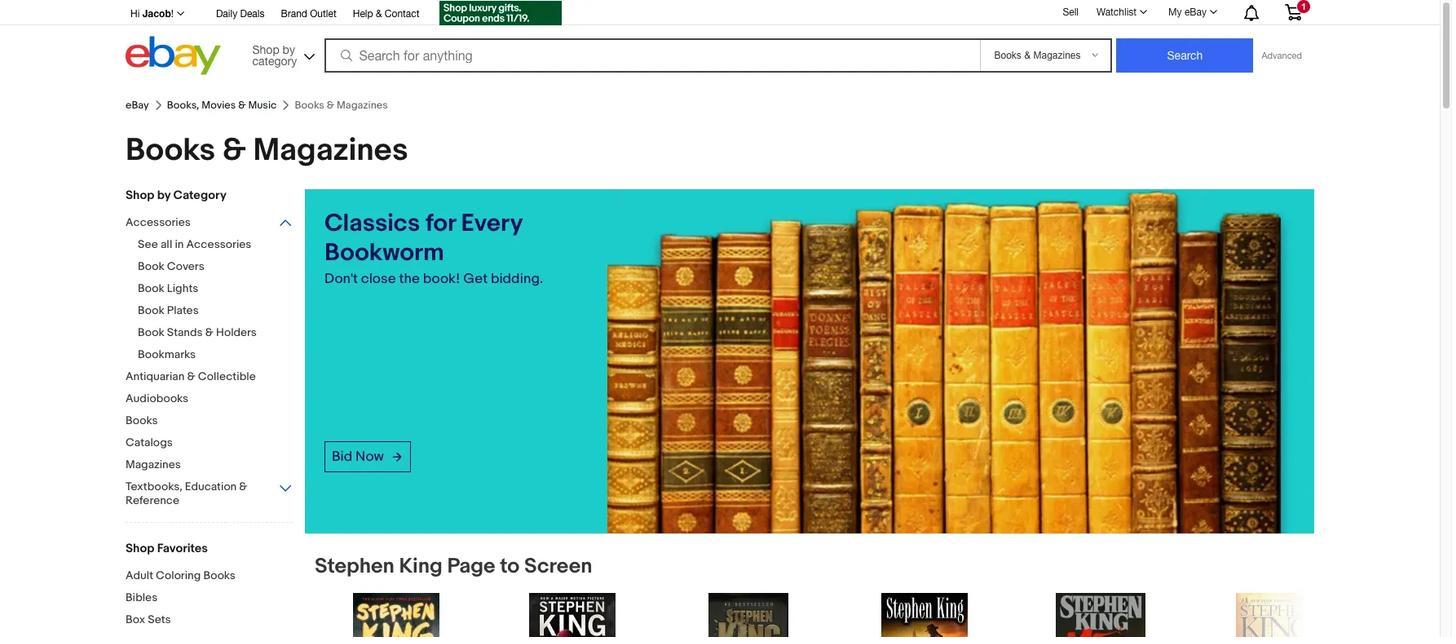 Task type: describe. For each thing, give the bounding box(es) containing it.
magazines link
[[126, 458, 293, 473]]

textbooks, education & reference button
[[126, 480, 293, 509]]

adult coloring books link
[[126, 569, 293, 584]]

my
[[1169, 7, 1182, 18]]

& right education
[[239, 480, 248, 493]]

in
[[175, 237, 184, 251]]

& down book plates link
[[205, 325, 214, 339]]

antiquarian & collectible link
[[126, 370, 293, 385]]

daily
[[216, 8, 237, 20]]

bidding.
[[491, 271, 543, 287]]

book lights link
[[138, 281, 305, 297]]

bookmarks
[[138, 347, 196, 361]]

0 vertical spatial magazines
[[253, 131, 408, 170]]

don't
[[325, 271, 358, 287]]

see
[[138, 237, 158, 251]]

hi jacob !
[[131, 7, 174, 20]]

books,
[[167, 99, 199, 112]]

advanced
[[1262, 51, 1303, 60]]

advanced link
[[1254, 39, 1311, 72]]

& down books, movies & music
[[222, 131, 246, 170]]

get the coupon image
[[439, 1, 562, 25]]

movies
[[202, 99, 236, 112]]

box sets link
[[126, 613, 293, 628]]

audiobooks link
[[126, 392, 293, 407]]

2 book from the top
[[138, 281, 165, 295]]

accessories see all in accessories book covers book lights book plates book stands & holders bookmarks antiquarian & collectible audiobooks books catalogs magazines textbooks, education & reference
[[126, 215, 257, 507]]

screen
[[524, 554, 593, 579]]

see all in accessories link
[[138, 237, 305, 253]]

daily deals link
[[216, 6, 265, 24]]

music
[[248, 99, 277, 112]]

none submit inside shop by category banner
[[1117, 38, 1254, 73]]

holders
[[216, 325, 257, 339]]

every
[[461, 209, 523, 238]]

close
[[361, 271, 396, 287]]

book plates link
[[138, 303, 305, 319]]

sets
[[148, 613, 171, 626]]

shop by category
[[252, 43, 297, 67]]

textbooks,
[[126, 480, 182, 493]]

stephen king page to screen
[[315, 554, 593, 579]]

bibles
[[126, 591, 158, 604]]

collectible
[[198, 370, 256, 383]]

Search for anything text field
[[327, 40, 978, 71]]

books, movies & music
[[167, 99, 277, 112]]

the gunslinger | the dark tower image
[[882, 593, 968, 637]]

bid now
[[332, 448, 384, 465]]

adult coloring books bibles box sets
[[126, 569, 236, 626]]

catalogs link
[[126, 436, 293, 451]]

category
[[252, 54, 297, 67]]

coloring
[[156, 569, 201, 582]]

the
[[399, 271, 420, 287]]

0 vertical spatial accessories
[[126, 215, 191, 229]]

classics for every bookworm image
[[608, 189, 1315, 534]]

catalogs
[[126, 436, 173, 449]]

1 book from the top
[[138, 259, 165, 273]]

ebay link
[[126, 99, 149, 112]]

watchlist link
[[1088, 2, 1155, 22]]

the green mile image
[[1237, 593, 1318, 637]]

category
[[173, 188, 227, 203]]

help
[[353, 8, 373, 20]]

page
[[447, 554, 496, 579]]

& up audiobooks link
[[187, 370, 195, 383]]

by for category
[[283, 43, 295, 56]]

book stands & holders link
[[138, 325, 305, 341]]

books & magazines
[[126, 131, 408, 170]]

shop for shop favorites
[[126, 541, 154, 556]]

favorites
[[157, 541, 208, 556]]

shop by category
[[126, 188, 227, 203]]

1 link
[[1276, 0, 1312, 24]]

deals
[[240, 8, 265, 20]]

help & contact
[[353, 8, 420, 20]]

books inside accessories see all in accessories book covers book lights book plates book stands & holders bookmarks antiquarian & collectible audiobooks books catalogs magazines textbooks, education & reference
[[126, 414, 158, 427]]

brand
[[281, 8, 307, 20]]

daily deals
[[216, 8, 265, 20]]



Task type: locate. For each thing, give the bounding box(es) containing it.
1 horizontal spatial by
[[283, 43, 295, 56]]

bookmarks link
[[138, 347, 305, 363]]

books
[[126, 131, 216, 170], [126, 414, 158, 427], [203, 569, 236, 582]]

audiobooks
[[126, 392, 189, 405]]

accessories up the all
[[126, 215, 191, 229]]

book up bookmarks
[[138, 325, 165, 339]]

get
[[463, 271, 488, 287]]

by left category at the left
[[157, 188, 171, 203]]

ebay right the 'my' on the top right
[[1185, 7, 1207, 18]]

0 vertical spatial books
[[126, 131, 216, 170]]

shop by category button
[[245, 36, 319, 71]]

pet sematary image
[[354, 593, 439, 637]]

magazines
[[253, 131, 408, 170], [126, 458, 181, 471]]

shop for shop by category
[[126, 188, 154, 203]]

0 vertical spatial by
[[283, 43, 295, 56]]

book covers link
[[138, 259, 305, 275]]

shop up adult
[[126, 541, 154, 556]]

sell link
[[1056, 6, 1086, 18]]

bid
[[332, 448, 353, 465]]

shop inside shop by category
[[252, 43, 280, 56]]

hi
[[131, 8, 140, 20]]

lights
[[167, 281, 199, 295]]

accessories
[[126, 215, 191, 229], [186, 237, 252, 251]]

& left music
[[238, 99, 246, 112]]

antiquarian
[[126, 370, 185, 383]]

shop up see
[[126, 188, 154, 203]]

0 horizontal spatial by
[[157, 188, 171, 203]]

book left lights
[[138, 281, 165, 295]]

accessories button
[[126, 215, 293, 231]]

ebay left books,
[[126, 99, 149, 112]]

2 vertical spatial books
[[203, 569, 236, 582]]

!
[[171, 8, 174, 20]]

all
[[161, 237, 172, 251]]

1 vertical spatial accessories
[[186, 237, 252, 251]]

jacob
[[142, 7, 171, 20]]

classics for every bookworm main content
[[305, 189, 1359, 637]]

book
[[138, 259, 165, 273], [138, 281, 165, 295], [138, 303, 165, 317], [138, 325, 165, 339]]

magazines inside accessories see all in accessories book covers book lights book plates book stands & holders bookmarks antiquarian & collectible audiobooks books catalogs magazines textbooks, education & reference
[[126, 458, 181, 471]]

& inside account navigation
[[376, 8, 382, 20]]

bookworm
[[325, 238, 444, 268]]

0 vertical spatial shop
[[252, 43, 280, 56]]

1 horizontal spatial magazines
[[253, 131, 408, 170]]

shop by category banner
[[122, 0, 1315, 79]]

shop down deals
[[252, 43, 280, 56]]

box
[[126, 613, 145, 626]]

ebay inside account navigation
[[1185, 7, 1207, 18]]

book left plates
[[138, 303, 165, 317]]

brand outlet
[[281, 8, 337, 20]]

sell
[[1063, 6, 1079, 18]]

1 horizontal spatial ebay
[[1185, 7, 1207, 18]]

by for category
[[157, 188, 171, 203]]

help & contact link
[[353, 6, 420, 24]]

covers
[[167, 259, 205, 273]]

to
[[500, 554, 520, 579]]

books up shop by category
[[126, 131, 216, 170]]

book!
[[423, 271, 460, 287]]

bid now link
[[325, 441, 411, 472]]

1 vertical spatial ebay
[[126, 99, 149, 112]]

books up "bibles" link
[[203, 569, 236, 582]]

it image
[[530, 593, 616, 637]]

& right help
[[376, 8, 382, 20]]

shop
[[252, 43, 280, 56], [126, 188, 154, 203], [126, 541, 154, 556]]

my ebay link
[[1160, 2, 1225, 22]]

contact
[[385, 8, 420, 20]]

bibles link
[[126, 591, 293, 606]]

my ebay
[[1169, 7, 1207, 18]]

king
[[399, 554, 443, 579]]

shop favorites
[[126, 541, 208, 556]]

education
[[185, 480, 237, 493]]

0 horizontal spatial magazines
[[126, 458, 181, 471]]

&
[[376, 8, 382, 20], [238, 99, 246, 112], [222, 131, 246, 170], [205, 325, 214, 339], [187, 370, 195, 383], [239, 480, 248, 493]]

0 vertical spatial ebay
[[1185, 7, 1207, 18]]

for
[[426, 209, 456, 238]]

books inside adult coloring books bibles box sets
[[203, 569, 236, 582]]

book down see
[[138, 259, 165, 273]]

by
[[283, 43, 295, 56], [157, 188, 171, 203]]

misery image
[[1057, 593, 1146, 637]]

reference
[[126, 493, 180, 507]]

shop for shop by category
[[252, 43, 280, 56]]

1 vertical spatial books
[[126, 414, 158, 427]]

ebay
[[1185, 7, 1207, 18], [126, 99, 149, 112]]

1 vertical spatial by
[[157, 188, 171, 203]]

the shining image
[[709, 593, 789, 637]]

outlet
[[310, 8, 337, 20]]

classics
[[325, 209, 420, 238]]

by inside shop by category
[[283, 43, 295, 56]]

accessories up book covers link
[[186, 237, 252, 251]]

books link
[[126, 414, 293, 429]]

3 book from the top
[[138, 303, 165, 317]]

2 vertical spatial shop
[[126, 541, 154, 556]]

now
[[356, 448, 384, 465]]

by down brand
[[283, 43, 295, 56]]

adult
[[126, 569, 153, 582]]

books, movies & music link
[[167, 99, 277, 112]]

books up catalogs
[[126, 414, 158, 427]]

watchlist
[[1097, 7, 1137, 18]]

0 horizontal spatial ebay
[[126, 99, 149, 112]]

1
[[1302, 2, 1307, 11]]

brand outlet link
[[281, 6, 337, 24]]

account navigation
[[122, 0, 1315, 28]]

4 book from the top
[[138, 325, 165, 339]]

stands
[[167, 325, 203, 339]]

None submit
[[1117, 38, 1254, 73]]

plates
[[167, 303, 199, 317]]

1 vertical spatial magazines
[[126, 458, 181, 471]]

1 vertical spatial shop
[[126, 188, 154, 203]]

stephen
[[315, 554, 395, 579]]



Task type: vqa. For each thing, say whether or not it's contained in the screenshot.
Every
yes



